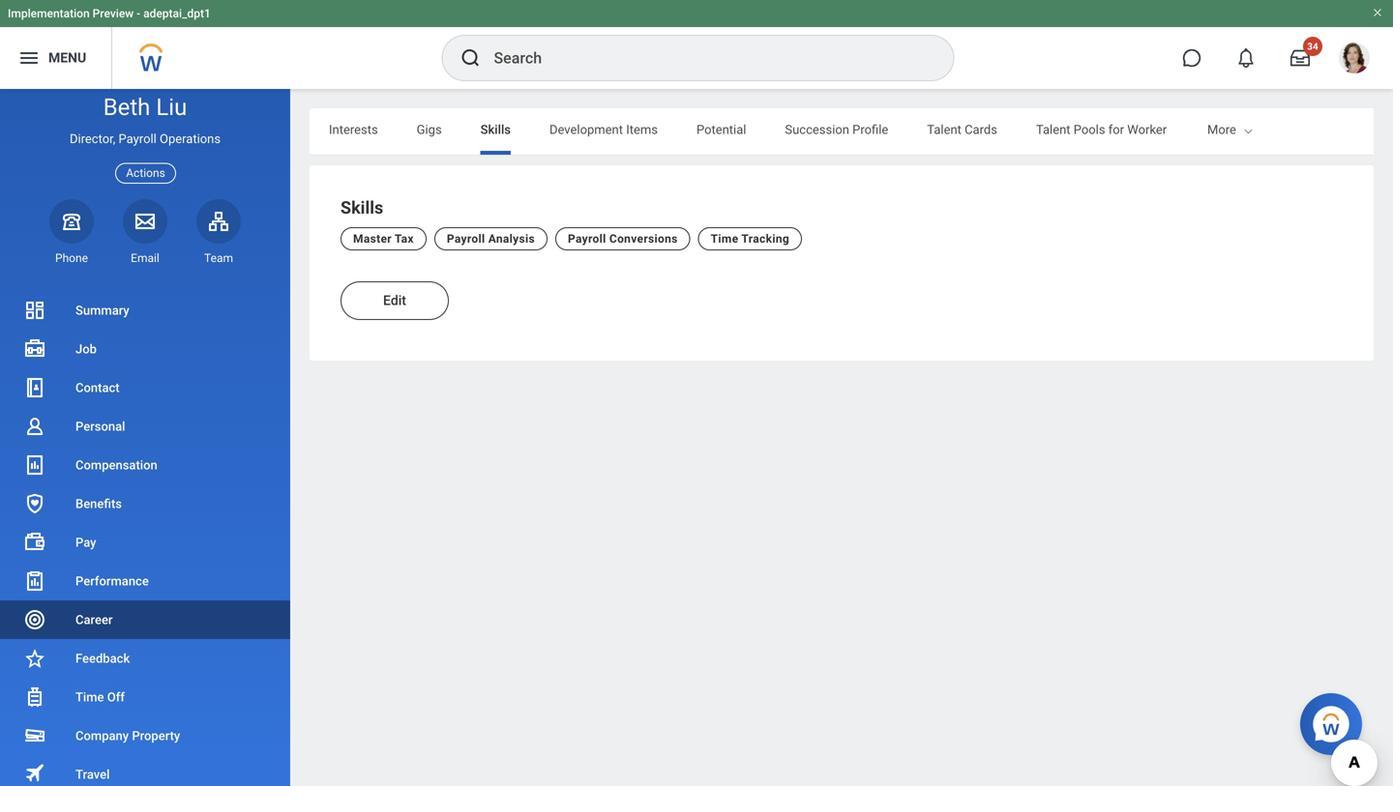 Task type: vqa. For each thing, say whether or not it's contained in the screenshot.
"Company" at the bottom
yes



Task type: describe. For each thing, give the bounding box(es) containing it.
summary
[[75, 303, 129, 318]]

34 button
[[1279, 37, 1323, 79]]

time tracking button
[[698, 227, 802, 251]]

property
[[132, 729, 180, 744]]

job
[[75, 342, 97, 357]]

contact link
[[0, 369, 290, 407]]

adeptai_dpt1
[[143, 7, 211, 20]]

beth liu
[[103, 93, 187, 121]]

director, payroll operations
[[70, 132, 221, 146]]

feedback
[[75, 652, 130, 666]]

email
[[131, 251, 160, 265]]

34
[[1308, 41, 1319, 52]]

feedback link
[[0, 640, 290, 678]]

potential
[[697, 122, 747, 137]]

contact
[[75, 381, 120, 395]]

time off link
[[0, 678, 290, 717]]

implementation preview -   adeptai_dpt1
[[8, 7, 211, 20]]

master
[[353, 232, 392, 246]]

cards
[[965, 122, 998, 137]]

succession profile
[[785, 122, 889, 137]]

development items
[[550, 122, 658, 137]]

email beth liu element
[[123, 251, 167, 266]]

time off
[[75, 691, 125, 705]]

team link
[[196, 199, 241, 266]]

payroll for payroll analysis
[[447, 232, 485, 246]]

justify image
[[17, 46, 41, 70]]

tracking
[[742, 232, 790, 246]]

learning
[[1206, 122, 1255, 137]]

pools
[[1074, 122, 1106, 137]]

view team image
[[207, 210, 230, 233]]

performance link
[[0, 562, 290, 601]]

mail image
[[134, 210, 157, 233]]

implementation
[[8, 7, 90, 20]]

talent cards
[[927, 122, 998, 137]]

summary image
[[23, 299, 46, 322]]

company property image
[[23, 725, 46, 748]]

menu
[[48, 50, 86, 66]]

talent for talent cards
[[927, 122, 962, 137]]

analysis
[[489, 232, 535, 246]]

pay image
[[23, 531, 46, 555]]

0 horizontal spatial skills
[[341, 198, 384, 218]]

compensation link
[[0, 446, 290, 485]]

Search Workday  search field
[[494, 37, 914, 79]]

for
[[1109, 122, 1125, 137]]

phone beth liu element
[[49, 251, 94, 266]]

conversions
[[610, 232, 678, 246]]

worker
[[1128, 122, 1167, 137]]

contact image
[[23, 376, 46, 400]]

search image
[[459, 46, 482, 70]]

more
[[1208, 122, 1237, 137]]

company property link
[[0, 717, 290, 756]]

email button
[[123, 199, 167, 266]]

phone
[[55, 251, 88, 265]]

travel link
[[0, 756, 290, 787]]

inbox large image
[[1291, 48, 1310, 68]]

team beth liu element
[[196, 251, 241, 266]]

off
[[107, 691, 125, 705]]

phone image
[[58, 210, 85, 233]]

gigs
[[417, 122, 442, 137]]

personal
[[75, 420, 125, 434]]

notifications large image
[[1237, 48, 1256, 68]]

company property
[[75, 729, 180, 744]]

phone button
[[49, 199, 94, 266]]

succession
[[785, 122, 850, 137]]

edit
[[383, 293, 406, 309]]

career link
[[0, 601, 290, 640]]



Task type: locate. For each thing, give the bounding box(es) containing it.
benefits
[[75, 497, 122, 512]]

benefits image
[[23, 493, 46, 516]]

payroll down beth liu
[[119, 132, 157, 146]]

actions button
[[115, 163, 176, 184]]

0 vertical spatial skills
[[481, 122, 511, 137]]

personal image
[[23, 415, 46, 438]]

time
[[711, 232, 739, 246], [75, 691, 104, 705]]

benefits link
[[0, 485, 290, 524]]

time for time tracking
[[711, 232, 739, 246]]

tax
[[395, 232, 414, 246]]

job image
[[23, 338, 46, 361]]

payroll for payroll conversions
[[568, 232, 606, 246]]

master tax button
[[341, 227, 427, 251]]

time tracking
[[711, 232, 790, 246]]

team
[[204, 251, 233, 265]]

talent left pools
[[1037, 122, 1071, 137]]

payroll conversions
[[568, 232, 678, 246]]

list
[[0, 291, 290, 787]]

career image
[[23, 609, 46, 632]]

time inside "button"
[[711, 232, 739, 246]]

talent left cards
[[927, 122, 962, 137]]

payroll conversions button
[[556, 227, 691, 251]]

1 horizontal spatial skills
[[481, 122, 511, 137]]

pay
[[75, 536, 96, 550]]

actions
[[126, 167, 165, 180]]

preview
[[93, 7, 134, 20]]

operations
[[160, 132, 221, 146]]

0 horizontal spatial payroll
[[119, 132, 157, 146]]

compensation image
[[23, 454, 46, 477]]

0 horizontal spatial talent
[[927, 122, 962, 137]]

performance image
[[23, 570, 46, 593]]

1 horizontal spatial payroll
[[447, 232, 485, 246]]

payroll left analysis
[[447, 232, 485, 246]]

1 horizontal spatial time
[[711, 232, 739, 246]]

talent pools for worker
[[1037, 122, 1167, 137]]

company
[[75, 729, 129, 744]]

liu
[[156, 93, 187, 121]]

time inside navigation pane region
[[75, 691, 104, 705]]

director,
[[70, 132, 115, 146]]

list containing summary
[[0, 291, 290, 787]]

1 horizontal spatial talent
[[1037, 122, 1071, 137]]

master tax
[[353, 232, 414, 246]]

0 horizontal spatial time
[[75, 691, 104, 705]]

career
[[75, 613, 113, 628]]

talent for talent pools for worker
[[1037, 122, 1071, 137]]

payroll analysis button
[[434, 227, 548, 251]]

compensation
[[75, 458, 158, 473]]

payroll inside navigation pane region
[[119, 132, 157, 146]]

performance
[[75, 574, 149, 589]]

1 vertical spatial time
[[75, 691, 104, 705]]

interests
[[329, 122, 378, 137]]

summary link
[[0, 291, 290, 330]]

menu banner
[[0, 0, 1394, 89]]

travel image
[[23, 762, 46, 785]]

time left tracking
[[711, 232, 739, 246]]

menu button
[[0, 27, 112, 89]]

payroll analysis
[[447, 232, 535, 246]]

1 talent from the left
[[927, 122, 962, 137]]

payroll
[[119, 132, 157, 146], [447, 232, 485, 246], [568, 232, 606, 246]]

1 vertical spatial skills
[[341, 198, 384, 218]]

profile logan mcneil image
[[1340, 43, 1370, 78]]

profile
[[853, 122, 889, 137]]

talent
[[927, 122, 962, 137], [1037, 122, 1071, 137]]

navigation pane region
[[0, 89, 290, 787]]

0 vertical spatial time
[[711, 232, 739, 246]]

time left off
[[75, 691, 104, 705]]

travel
[[75, 768, 110, 783]]

2 talent from the left
[[1037, 122, 1071, 137]]

feedback image
[[23, 647, 46, 671]]

development
[[550, 122, 623, 137]]

beth
[[103, 93, 150, 121]]

items
[[626, 122, 658, 137]]

payroll left the conversions
[[568, 232, 606, 246]]

tab list containing interests
[[310, 108, 1374, 155]]

skills up 'master'
[[341, 198, 384, 218]]

skills
[[481, 122, 511, 137], [341, 198, 384, 218]]

time off image
[[23, 686, 46, 709]]

job link
[[0, 330, 290, 369]]

tab list
[[310, 108, 1374, 155]]

edit button
[[341, 282, 449, 320]]

personal link
[[0, 407, 290, 446]]

close environment banner image
[[1372, 7, 1384, 18]]

-
[[137, 7, 140, 20]]

pay link
[[0, 524, 290, 562]]

2 horizontal spatial payroll
[[568, 232, 606, 246]]

skills right gigs
[[481, 122, 511, 137]]

time for time off
[[75, 691, 104, 705]]



